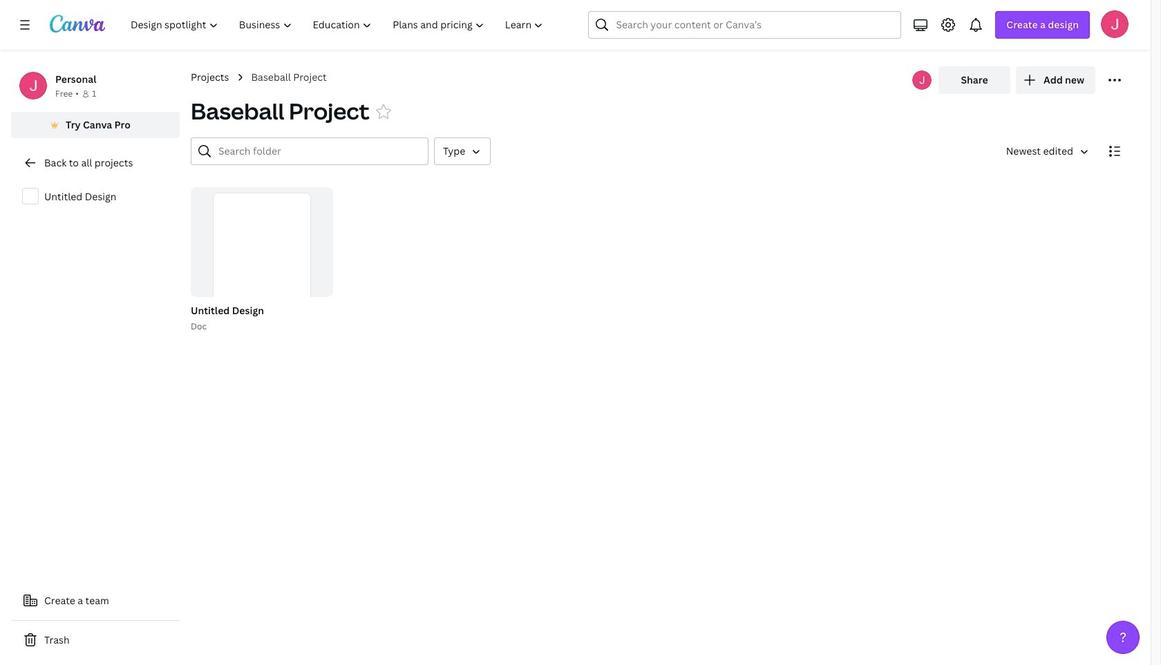 Task type: describe. For each thing, give the bounding box(es) containing it.
1 group from the left
[[188, 187, 333, 334]]

james peterson image
[[1101, 10, 1129, 38]]

2 group from the left
[[191, 187, 333, 332]]

Sort by button
[[995, 138, 1096, 165]]

Search folder search field
[[218, 138, 420, 164]]

top level navigation element
[[122, 11, 555, 39]]



Task type: vqa. For each thing, say whether or not it's contained in the screenshot.
Category button
no



Task type: locate. For each thing, give the bounding box(es) containing it.
Search search field
[[616, 12, 874, 38]]

group
[[188, 187, 333, 334], [191, 187, 333, 332]]

None search field
[[588, 11, 902, 39]]



